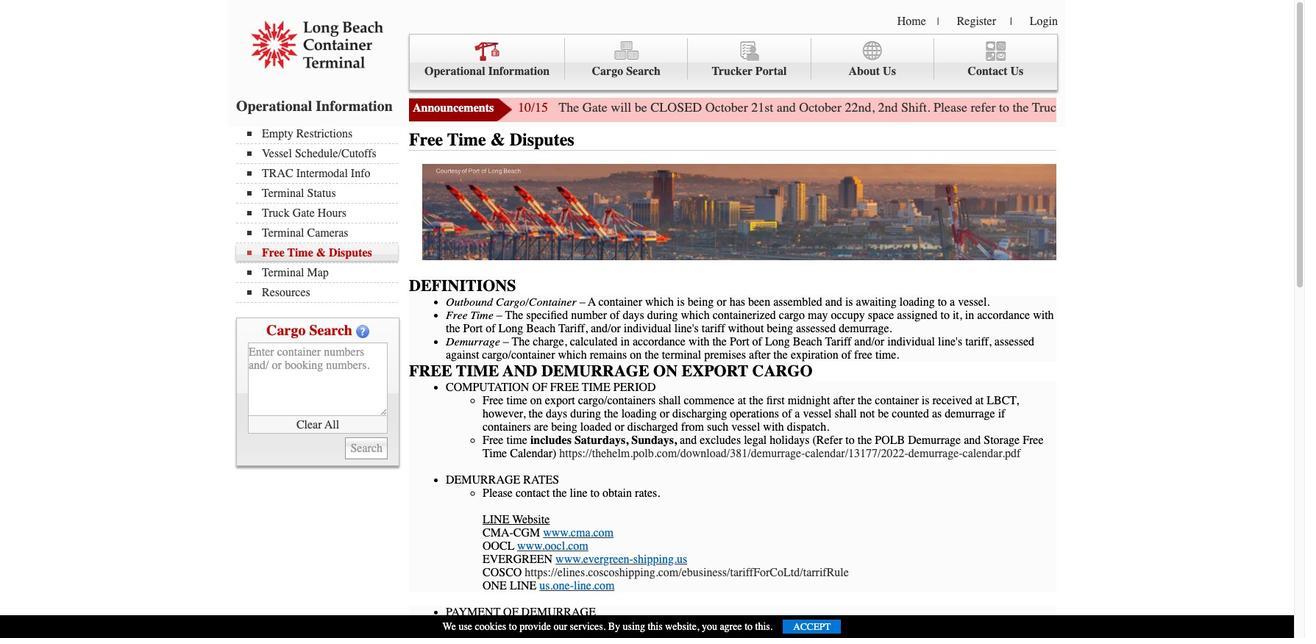 Task type: describe. For each thing, give the bounding box(es) containing it.
port inside – the charge, calculated in accordance with the port of long beach tariff and/or individual line's tariff, assessed against cargo/container which remains on the terminal premises after the expiration of free time.
[[730, 335, 749, 349]]

commence
[[684, 394, 735, 408]]

the right contact
[[553, 487, 567, 500]]

trucker
[[712, 65, 753, 78]]

1 vertical spatial line
[[510, 580, 537, 593]]

invoiced
[[582, 620, 622, 633]]

vessel.
[[958, 296, 990, 309]]

time inside the empty restrictions vessel schedule/cutoffs trac intermodal info terminal status truck gate hours terminal cameras free time & disputes terminal map resources
[[287, 246, 313, 260]]

during inside – the specified number of days during which containerized cargo may occupy space assigned to it, in accordance with the port of long beach tariff, and/or individual line's tariff without being assessed demurrage.
[[647, 309, 678, 322]]

it,
[[953, 309, 962, 322]]

after inside free time on export cargo/containers shall commence at the first midnight after the container is received at lbct, however, the days during the loading or discharging operations of a vessel shall not be counted as demurrage if containers are being loaded or discharged from such vessel with dispatch.
[[833, 394, 855, 408]]

login link
[[1030, 15, 1058, 28]]

menu bar containing empty restrictions
[[236, 126, 405, 303]]

first
[[767, 394, 785, 408]]

schedule/cutoffs
[[295, 147, 377, 160]]

restrictions
[[296, 127, 353, 141]]

trucker portal link
[[688, 38, 811, 80]]

0 horizontal spatial operational
[[236, 98, 312, 115]]

demurrage rates
[[446, 474, 559, 487]]

disputes inside the empty restrictions vessel schedule/cutoffs trac intermodal info terminal status truck gate hours terminal cameras free time & disputes terminal map resources
[[329, 246, 372, 260]]

of down containerized in the right of the page
[[752, 335, 762, 349]]

to inside – the specified number of days during which containerized cargo may occupy space assigned to it, in accordance with the port of long beach tariff, and/or individual line's tariff without being assessed demurrage.
[[941, 309, 950, 322]]

of left free
[[842, 349, 851, 362]]

of inside free time and demurrage on export cargo computation of free time period
[[532, 381, 547, 394]]

gate inside the empty restrictions vessel schedule/cutoffs trac intermodal info terminal status truck gate hours terminal cameras free time & disputes terminal map resources
[[293, 207, 315, 220]]

website,
[[665, 621, 699, 634]]

assessed inside – the specified number of days during which containerized cargo may occupy space assigned to it, in accordance with the port of long beach tariff, and/or individual line's tariff without being assessed demurrage.
[[796, 322, 836, 335]]

with inside free time on export cargo/containers shall commence at the first midnight after the container is received at lbct, however, the days during the loading or discharging operations of a vessel shall not be counted as demurrage if containers are being loaded or discharged from such vessel with dispatch.
[[763, 421, 784, 434]]

appropriate
[[655, 620, 708, 633]]

1 | from the left
[[937, 15, 939, 28]]

1 horizontal spatial time
[[582, 381, 611, 394]]

https://thehelm.polb.com/download/381/demurrage-calendar/13177/2022-demurrage-calendar.pdf
[[559, 447, 1021, 461]]

https://elines.coscoshipping.com/ebusiness/tariffforcoltd/tarrifrule link
[[525, 567, 849, 580]]

containers
[[483, 421, 531, 434]]

– the specified number of days during which containerized cargo may occupy space assigned to it, in accordance with the port of long beach tariff, and/or individual line's tariff without being assessed demurrage.
[[446, 309, 1054, 335]]

1 vertical spatial demurrage
[[446, 474, 520, 487]]

line.com
[[574, 580, 615, 593]]

0 horizontal spatial demurrage
[[446, 335, 500, 349]]

tariff,
[[965, 335, 992, 349]]

https://elines.coscoshipping.com/ebusiness/tariffforcoltd/tarrifrule
[[525, 567, 849, 580]]

home link
[[897, 15, 926, 28]]

port inside – the specified number of days during which containerized cargo may occupy space assigned to it, in accordance with the port of long beach tariff, and/or individual line's tariff without being assessed demurrage.
[[463, 322, 483, 335]]

evergreen
[[483, 553, 553, 567]]

0 horizontal spatial line
[[570, 487, 588, 500]]

agree
[[720, 621, 742, 634]]

demurrage-
[[909, 447, 963, 461]]

cargo search link
[[565, 38, 688, 80]]

0 horizontal spatial cargo
[[266, 322, 306, 339]]

this
[[648, 621, 663, 634]]

1 horizontal spatial &
[[491, 129, 505, 150]]

may
[[808, 309, 828, 322]]

lbct,
[[987, 394, 1019, 408]]

of right number
[[610, 309, 620, 322]]

as
[[932, 408, 942, 421]]

https://thehelm.polb.com/download/381/demurrage-calendar/13177/2022-demurrage-calendar.pdf link
[[559, 447, 1021, 461]]

time down announcements
[[447, 129, 486, 150]]

has
[[730, 296, 745, 309]]

login
[[1030, 15, 1058, 28]]

if
[[998, 408, 1005, 421]]

www.oocl.com link
[[517, 540, 588, 553]]

2 terminal from the top
[[262, 227, 304, 240]]

10/15 the gate will be closed october 21st and october 22nd, 2nd shift. please refer to the truck gate hours web page for further gate details 
[[518, 99, 1305, 116]]

is up terminal
[[677, 296, 685, 309]]

clear all button
[[248, 416, 388, 434]]

clear
[[296, 418, 322, 432]]

cosco
[[483, 567, 522, 580]]

free for free time on export cargo/containers shall commence at the first midnight after the container is received at lbct, however, the days during the loading or discharging operations of a vessel shall not be counted as demurrage if containers are being loaded or discharged from such vessel with dispatch.
[[483, 394, 504, 408]]

empty
[[262, 127, 293, 141]]

free time & disputes
[[409, 129, 574, 150]]

truck inside the empty restrictions vessel schedule/cutoffs trac intermodal info terminal status truck gate hours terminal cameras free time & disputes terminal map resources
[[262, 207, 290, 220]]

www.oocl.com
[[517, 540, 588, 553]]

occupy
[[831, 309, 865, 322]]

1 horizontal spatial truck
[[1032, 99, 1063, 116]]

obtain
[[603, 487, 632, 500]]

clear all
[[296, 418, 339, 432]]

free inside and excludes legal holidays (refer to the polb demurrage and storage free time calendar)
[[1023, 434, 1044, 447]]

being inside free time on export cargo/containers shall commence at the first midnight after the container is received at lbct, however, the days during the loading or discharging operations of a vessel shall not be counted as demurrage if containers are being loaded or discharged from such vessel with dispatch.
[[551, 421, 577, 434]]

0 horizontal spatial operational information
[[236, 98, 393, 115]]

free inside the empty restrictions vessel schedule/cutoffs trac intermodal info terminal status truck gate hours terminal cameras free time & disputes terminal map resources
[[262, 246, 285, 260]]

cargo search inside cargo search link
[[592, 65, 661, 78]]

and/or inside – the specified number of days during which containerized cargo may occupy space assigned to it, in accordance with the port of long beach tariff, and/or individual line's tariff without being assessed demurrage.
[[591, 322, 621, 335]]

empty restrictions vessel schedule/cutoffs trac intermodal info terminal status truck gate hours terminal cameras free time & disputes terminal map resources
[[262, 127, 377, 299]]

the down free
[[858, 394, 872, 408]]

definitions​ outbound cargo/container – a container which is being or has been assembled and is awaiting loading to a vessel.
[[409, 277, 990, 309]]

free time & disputes link
[[247, 246, 398, 260]]

of inside payment of demurrage export demurrage is invoiced to the appropriate line upon vessel departure per the polb tariff.
[[503, 606, 518, 620]]

1 horizontal spatial or
[[660, 408, 670, 421]]

1 horizontal spatial please
[[934, 99, 968, 116]]

being inside definitions​ outbound cargo/container – a container which is being or has been assembled and is awaiting loading to a vessel.
[[688, 296, 714, 309]]

0 horizontal spatial shall
[[659, 394, 681, 408]]

on inside free time on export cargo/containers shall commence at the first midnight after the container is received at lbct, however, the days during the loading or discharging operations of a vessel shall not be counted as demurrage if containers are being loaded or discharged from such vessel with dispatch.
[[530, 394, 542, 408]]

trac
[[262, 167, 293, 180]]

definitions​
[[409, 277, 516, 296]]

storage
[[984, 434, 1020, 447]]

export
[[682, 362, 749, 381]]

2nd
[[878, 99, 898, 116]]

payment
[[446, 606, 501, 620]]

being inside – the specified number of days during which containerized cargo may occupy space assigned to it, in accordance with the port of long beach tariff, and/or individual line's tariff without being assessed demurrage.
[[767, 322, 793, 335]]

time for includes
[[507, 434, 527, 447]]

accept button
[[783, 620, 841, 634]]

0 horizontal spatial information
[[316, 98, 393, 115]]

us for contact us
[[1011, 65, 1024, 78]]

and left 'storage'
[[964, 434, 981, 447]]

1 horizontal spatial free
[[550, 381, 579, 394]]

vessel inside payment of demurrage export demurrage is invoiced to the appropriate line upon vessel departure per the polb tariff.
[[758, 620, 787, 633]]

use
[[459, 621, 472, 634]]

container inside free time on export cargo/containers shall commence at the first midnight after the container is received at lbct, however, the days during the loading or discharging operations of a vessel shall not be counted as demurrage if containers are being loaded or discharged from such vessel with dispatch.
[[875, 394, 919, 408]]

search inside cargo search link
[[626, 65, 661, 78]]

we use cookies to provide our services. by using this website, you agree to this.
[[443, 621, 773, 634]]

and down discharging on the bottom right of page
[[680, 434, 697, 447]]

the right refer on the right
[[1013, 99, 1029, 116]]

excludes
[[700, 434, 741, 447]]

1 terminal from the top
[[262, 187, 304, 200]]

the left without
[[713, 335, 727, 349]]

1 horizontal spatial hours
[[1095, 99, 1127, 116]]

tariff,
[[559, 322, 588, 335]]

register link
[[957, 15, 996, 28]]

contact
[[516, 487, 550, 500]]

operations
[[730, 408, 779, 421]]

https://thehelm.polb.com/download/381/demurrage-
[[559, 447, 805, 461]]

0 horizontal spatial be
[[635, 99, 647, 116]]

cargo
[[752, 362, 813, 381]]

– for charge,
[[503, 335, 509, 349]]

shift.
[[901, 99, 930, 116]]

details
[[1268, 99, 1302, 116]]

this.
[[755, 621, 773, 634]]

individual inside – the specified number of days during which containerized cargo may occupy space assigned to it, in accordance with the port of long beach tariff, and/or individual line's tariff without being assessed demurrage.
[[624, 322, 672, 335]]

calendar.pdf
[[963, 447, 1021, 461]]

which inside definitions​ outbound cargo/container – a container which is being or has been assembled and is awaiting loading to a vessel.
[[645, 296, 674, 309]]

further
[[1203, 99, 1239, 116]]

rates
[[523, 474, 559, 487]]

refer
[[971, 99, 996, 116]]

polb inside payment of demurrage export demurrage is invoiced to the appropriate line upon vessel departure per the polb tariff.
[[873, 620, 903, 633]]

and right 21st
[[777, 99, 796, 116]]

you
[[702, 621, 717, 634]]

intermodal
[[296, 167, 348, 180]]

vessel up (refer
[[803, 408, 832, 421]]

the left export in the left of the page
[[529, 408, 543, 421]]

export
[[545, 394, 575, 408]]

a inside free time on export cargo/containers shall commence at the first midnight after the container is received at lbct, however, the days during the loading or discharging operations of a vessel shall not be counted as demurrage if containers are being loaded or discharged from such vessel with dispatch.
[[795, 408, 800, 421]]

website
[[512, 514, 550, 527]]

time for on
[[507, 394, 527, 408]]

of inside free time on export cargo/containers shall commence at the first midnight after the container is received at lbct, however, the days during the loading or discharging operations of a vessel shall not be counted as demurrage if containers are being loaded or discharged from such vessel with dispatch.
[[782, 408, 792, 421]]

and
[[503, 362, 537, 381]]

is inside free time on export cargo/containers shall commence at the first midnight after the container is received at lbct, however, the days during the loading or discharging operations of a vessel shall not be counted as demurrage if containers are being loaded or discharged from such vessel with dispatch.
[[922, 394, 930, 408]]

truck gate hours link
[[247, 207, 398, 220]]

shipping.us
[[633, 553, 687, 567]]

loading inside definitions​ outbound cargo/container – a container which is being or has been assembled and is awaiting loading to a vessel.
[[900, 296, 935, 309]]

time down definitions​
[[471, 309, 494, 322]]

demurrage inside free time and demurrage on export cargo computation of free time period
[[541, 362, 649, 381]]

the inside and excludes legal holidays (refer to the polb demurrage and storage free time calendar)
[[858, 434, 872, 447]]

or inside definitions​ outbound cargo/container – a container which is being or has been assembled and is awaiting loading to a vessel.
[[717, 296, 727, 309]]

terminal map link
[[247, 266, 398, 280]]

contact us link
[[934, 38, 1057, 80]]

the right by at the bottom left of the page
[[637, 620, 652, 633]]

will
[[611, 99, 631, 116]]

web
[[1131, 99, 1153, 116]]

2 horizontal spatial gate
[[1067, 99, 1092, 116]]

per
[[837, 620, 852, 633]]

terminal status link
[[247, 187, 398, 200]]

the right per
[[855, 620, 870, 633]]

1 horizontal spatial shall
[[835, 408, 857, 421]]

please contact the line to obtain rates.
[[483, 487, 660, 500]]

calendar)
[[510, 447, 556, 461]]



Task type: locate. For each thing, give the bounding box(es) containing it.
information inside "menu bar"
[[488, 65, 550, 78]]

line website cma-cgm www.cma.com oocl www.oocl.com evergreen www.evergreen-shipping.us cosco https://elines.coscoshipping.com/ebusiness/tariffforcoltd/tarrifrule one line us.one-line.com
[[483, 514, 849, 593]]

time inside and excludes legal holidays (refer to the polb demurrage and storage free time calendar)
[[483, 447, 507, 461]]

line's inside – the specified number of days during which containerized cargo may occupy space assigned to it, in accordance with the port of long beach tariff, and/or individual line's tariff without being assessed demurrage.
[[674, 322, 699, 335]]

& inside the empty restrictions vessel schedule/cutoffs trac intermodal info terminal status truck gate hours terminal cameras free time & disputes terminal map resources
[[316, 246, 326, 260]]

1 october from the left
[[705, 99, 748, 116]]

line down evergreen
[[510, 580, 537, 593]]

demurrage
[[945, 408, 995, 421], [518, 620, 568, 633]]

0 horizontal spatial |
[[937, 15, 939, 28]]

0 horizontal spatial beach
[[526, 322, 556, 335]]

oocl
[[483, 540, 515, 553]]

0 horizontal spatial demurrage
[[518, 620, 568, 633]]

days up includes
[[546, 408, 568, 421]]

– inside definitions​ outbound cargo/container – a container which is being or has been assembled and is awaiting loading to a vessel.
[[580, 296, 585, 309]]

accept
[[793, 622, 831, 633]]

after
[[749, 349, 771, 362], [833, 394, 855, 408]]

tariff
[[702, 322, 725, 335]]

individual inside – the charge, calculated in accordance with the port of long beach tariff and/or individual line's tariff, assessed against cargo/container which remains on the terminal premises after the expiration of free time.
[[887, 335, 935, 349]]

0 horizontal spatial on
[[530, 394, 542, 408]]

and right assembled
[[825, 296, 842, 309]]

of
[[532, 381, 547, 394], [503, 606, 518, 620]]

1 vertical spatial &
[[316, 246, 326, 260]]

cookies
[[475, 621, 506, 634]]

one
[[483, 580, 507, 593]]

hours left web
[[1095, 99, 1127, 116]]

is right our
[[571, 620, 579, 633]]

export
[[483, 620, 515, 633]]

2 vertical spatial the
[[512, 335, 530, 349]]

1 vertical spatial operational information
[[236, 98, 393, 115]]

vessel right such
[[732, 421, 760, 434]]

shall down 'on'
[[659, 394, 681, 408]]

and inside definitions​ outbound cargo/container – a container which is being or has been assembled and is awaiting loading to a vessel.
[[825, 296, 842, 309]]

with inside – the charge, calculated in accordance with the port of long beach tariff and/or individual line's tariff, assessed against cargo/container which remains on the terminal premises after the expiration of free time.
[[689, 335, 710, 349]]

2 vertical spatial being
[[551, 421, 577, 434]]

2 horizontal spatial being
[[767, 322, 793, 335]]

0 horizontal spatial long
[[499, 322, 523, 335]]

0 vertical spatial operational information
[[425, 65, 550, 78]]

container right not at right
[[875, 394, 919, 408]]

0 vertical spatial of
[[532, 381, 547, 394]]

demurrage
[[541, 362, 649, 381], [446, 474, 520, 487], [521, 606, 596, 620]]

0 vertical spatial on
[[630, 349, 642, 362]]

free for free time & disputes
[[409, 129, 443, 150]]

1 horizontal spatial menu bar
[[409, 34, 1058, 91]]

time
[[447, 129, 486, 150], [287, 246, 313, 260], [471, 309, 494, 322], [483, 447, 507, 461]]

being down assembled
[[767, 322, 793, 335]]

0 vertical spatial line
[[483, 514, 509, 527]]

a right first
[[795, 408, 800, 421]]

2 horizontal spatial –
[[580, 296, 585, 309]]

demurrage up our
[[521, 606, 596, 620]]

at right commence
[[738, 394, 746, 408]]

0 vertical spatial during
[[647, 309, 678, 322]]

space
[[868, 309, 894, 322]]

time left are
[[507, 434, 527, 447]]

2 vertical spatial demurrage
[[521, 606, 596, 620]]

calculated
[[570, 335, 618, 349]]

after down without
[[749, 349, 771, 362]]

2 vertical spatial with
[[763, 421, 784, 434]]

0 vertical spatial truck
[[1032, 99, 1063, 116]]

0 vertical spatial being
[[688, 296, 714, 309]]

accordance up tariff,
[[977, 309, 1030, 322]]

accordance up 'on'
[[633, 335, 686, 349]]

page
[[1156, 99, 1181, 116]]

1 vertical spatial loading
[[621, 408, 657, 421]]

of down outbound
[[486, 322, 496, 335]]

trac intermodal info link
[[247, 167, 398, 180]]

0 horizontal spatial menu bar
[[236, 126, 405, 303]]

cargo down resources
[[266, 322, 306, 339]]

the inside – the charge, calculated in accordance with the port of long beach tariff and/or individual line's tariff, assessed against cargo/container which remains on the terminal premises after the expiration of free time.
[[512, 335, 530, 349]]

1 horizontal spatial disputes
[[510, 129, 574, 150]]

– inside – the specified number of days during which containerized cargo may occupy space assigned to it, in accordance with the port of long beach tariff, and/or individual line's tariff without being assessed demurrage.
[[496, 309, 502, 322]]

search down resources link at left top
[[309, 322, 352, 339]]

2 time from the top
[[507, 434, 527, 447]]

1 vertical spatial operational
[[236, 98, 312, 115]]

accordance
[[977, 309, 1030, 322], [633, 335, 686, 349]]

be inside free time on export cargo/containers shall commence at the first midnight after the container is received at lbct, however, the days during the loading or discharging operations of a vessel shall not be counted as demurrage if containers are being loaded or discharged from such vessel with dispatch.
[[878, 408, 889, 421]]

menu bar
[[409, 34, 1058, 91], [236, 126, 405, 303]]

disputes down the 10/15
[[510, 129, 574, 150]]

polb inside and excludes legal holidays (refer to the polb demurrage and storage free time calendar)
[[875, 434, 905, 447]]

being up tariff
[[688, 296, 714, 309]]

1 horizontal spatial accordance
[[977, 309, 1030, 322]]

1 horizontal spatial of
[[532, 381, 547, 394]]

demurrage down as
[[908, 434, 961, 447]]

line's inside – the charge, calculated in accordance with the port of long beach tariff and/or individual line's tariff, assessed against cargo/container which remains on the terminal premises after the expiration of free time.
[[938, 335, 963, 349]]

time up containers
[[507, 394, 527, 408]]

demurrage down us.one- at bottom left
[[518, 620, 568, 633]]

0 vertical spatial line
[[570, 487, 588, 500]]

& down announcements
[[491, 129, 505, 150]]

sundays,
[[631, 434, 677, 447]]

1 horizontal spatial gate
[[582, 99, 608, 116]]

container inside definitions​ outbound cargo/container – a container which is being or has been assembled and is awaiting loading to a vessel.
[[599, 296, 642, 309]]

operational information inside "menu bar"
[[425, 65, 550, 78]]

the down not at right
[[858, 434, 872, 447]]

demurrage inside payment of demurrage export demurrage is invoiced to the appropriate line upon vessel departure per the polb tariff.
[[518, 620, 568, 633]]

portal
[[756, 65, 787, 78]]

1 horizontal spatial individual
[[887, 335, 935, 349]]

be right will
[[635, 99, 647, 116]]

services.
[[570, 621, 606, 634]]

the up against
[[446, 322, 460, 335]]

menu bar containing operational information
[[409, 34, 1058, 91]]

information up the 10/15
[[488, 65, 550, 78]]

calendar/13177/2022-
[[805, 447, 909, 461]]

assessed inside – the charge, calculated in accordance with the port of long beach tariff and/or individual line's tariff, assessed against cargo/container which remains on the terminal premises after the expiration of free time.
[[995, 335, 1035, 349]]

cargo/container
[[496, 296, 577, 309]]

be right not at right
[[878, 408, 889, 421]]

operational up empty
[[236, 98, 312, 115]]

1 vertical spatial terminal
[[262, 227, 304, 240]]

us right about
[[883, 65, 896, 78]]

1 horizontal spatial a
[[950, 296, 955, 309]]

long
[[499, 322, 523, 335], [765, 335, 790, 349]]

loading inside free time on export cargo/containers shall commence at the first midnight after the container is received at lbct, however, the days during the loading or discharging operations of a vessel shall not be counted as demurrage if containers are being loaded or discharged from such vessel with dispatch.
[[621, 408, 657, 421]]

free right and
[[550, 381, 579, 394]]

us for about us
[[883, 65, 896, 78]]

1 vertical spatial demurrage
[[518, 620, 568, 633]]

0 vertical spatial disputes
[[510, 129, 574, 150]]

is left as
[[922, 394, 930, 408]]

on inside – the charge, calculated in accordance with the port of long beach tariff and/or individual line's tariff, assessed against cargo/container which remains on the terminal premises after the expiration of free time.
[[630, 349, 642, 362]]

1 vertical spatial a
[[795, 408, 800, 421]]

resources link
[[247, 286, 398, 299]]

0 horizontal spatial container
[[599, 296, 642, 309]]

gate left will
[[582, 99, 608, 116]]

line's
[[674, 322, 699, 335], [938, 335, 963, 349]]

time
[[507, 394, 527, 408], [507, 434, 527, 447]]

the left first
[[749, 394, 764, 408]]

0 vertical spatial be
[[635, 99, 647, 116]]

the for charge,
[[512, 335, 530, 349]]

beach inside – the charge, calculated in accordance with the port of long beach tariff and/or individual line's tariff, assessed against cargo/container which remains on the terminal premises after the expiration of free time.
[[793, 335, 822, 349]]

loading right space
[[900, 296, 935, 309]]

the for gate
[[559, 99, 579, 116]]

or left has
[[717, 296, 727, 309]]

and/or up 'remains' on the bottom of the page
[[591, 322, 621, 335]]

is left awaiting
[[845, 296, 853, 309]]

0 horizontal spatial search
[[309, 322, 352, 339]]

1 vertical spatial demurrage
[[908, 434, 961, 447]]

individual down assigned
[[887, 335, 935, 349]]

1 horizontal spatial –
[[503, 335, 509, 349]]

polb
[[875, 434, 905, 447], [873, 620, 903, 633]]

0 horizontal spatial hours
[[318, 207, 347, 220]]

demurrage inside and excludes legal holidays (refer to the polb demurrage and storage free time calendar)
[[908, 434, 961, 447]]

line left obtain
[[570, 487, 588, 500]]

with inside – the specified number of days during which containerized cargo may occupy space assigned to it, in accordance with the port of long beach tariff, and/or individual line's tariff without being assessed demurrage.
[[1033, 309, 1054, 322]]

departure
[[790, 620, 834, 633]]

individual
[[624, 322, 672, 335], [887, 335, 935, 349]]

port down outbound
[[463, 322, 483, 335]]

1 vertical spatial time
[[507, 434, 527, 447]]

– inside – the charge, calculated in accordance with the port of long beach tariff and/or individual line's tariff, assessed against cargo/container which remains on the terminal premises after the expiration of free time.
[[503, 335, 509, 349]]

at
[[738, 394, 746, 408], [975, 394, 984, 408]]

cargo search down resources link at left top
[[266, 322, 352, 339]]

0 horizontal spatial days
[[546, 408, 568, 421]]

us.one-line.com link
[[540, 580, 615, 593]]

0 vertical spatial cargo
[[592, 65, 623, 78]]

– up and
[[503, 335, 509, 349]]

disputes
[[510, 129, 574, 150], [329, 246, 372, 260]]

operational information up announcements
[[425, 65, 550, 78]]

0 vertical spatial a
[[950, 296, 955, 309]]

payment of demurrage export demurrage is invoiced to the appropriate line upon vessel departure per the polb tariff.
[[446, 606, 935, 633]]

to inside and excludes legal holidays (refer to the polb demurrage and storage free time calendar)
[[846, 434, 855, 447]]

polb down counted on the right bottom of the page
[[875, 434, 905, 447]]

truck down the trac
[[262, 207, 290, 220]]

2 us from the left
[[1011, 65, 1024, 78]]

computation
[[446, 381, 529, 394]]

about us
[[849, 65, 896, 78]]

2 horizontal spatial or
[[717, 296, 727, 309]]

time inside free time on export cargo/containers shall commence at the first midnight after the container is received at lbct, however, the days during the loading or discharging operations of a vessel shall not be counted as demurrage if containers are being loaded or discharged from such vessel with dispatch.
[[507, 394, 527, 408]]

cgm
[[513, 527, 540, 540]]

october left 21st
[[705, 99, 748, 116]]

0 horizontal spatial gate
[[293, 207, 315, 220]]

shall left not at right
[[835, 408, 857, 421]]

to inside definitions​ outbound cargo/container – a container which is being or has been assembled and is awaiting loading to a vessel.
[[938, 296, 947, 309]]

assessed right tariff,
[[995, 335, 1035, 349]]

assessed
[[796, 322, 836, 335], [995, 335, 1035, 349]]

10/15
[[518, 99, 548, 116]]

the inside – the specified number of days during which containerized cargo may occupy space assigned to it, in accordance with the port of long beach tariff, and/or individual line's tariff without being assessed demurrage.
[[505, 309, 523, 322]]

0 horizontal spatial assessed
[[796, 322, 836, 335]]

of up 'holidays'
[[782, 408, 792, 421]]

of up the cookies on the bottom of page
[[503, 606, 518, 620]]

saturdays,
[[575, 434, 629, 447]]

0 horizontal spatial loading
[[621, 408, 657, 421]]

we
[[443, 621, 456, 634]]

1 horizontal spatial demurrage
[[945, 408, 995, 421]]

1 vertical spatial during
[[570, 408, 601, 421]]

0 horizontal spatial in
[[621, 335, 630, 349]]

truck
[[1032, 99, 1063, 116], [262, 207, 290, 220]]

provide
[[520, 621, 551, 634]]

demurrage inside free time on export cargo/containers shall commence at the first midnight after the container is received at lbct, however, the days during the loading or discharging operations of a vessel shall not be counted as demurrage if containers are being loaded or discharged from such vessel with dispatch.
[[945, 408, 995, 421]]

0 horizontal spatial –
[[496, 309, 502, 322]]

demurrage left if
[[945, 408, 995, 421]]

gate
[[582, 99, 608, 116], [1067, 99, 1092, 116], [293, 207, 315, 220]]

22nd,
[[845, 99, 875, 116]]

free down "free time"
[[409, 362, 452, 381]]

operational up announcements
[[425, 65, 485, 78]]

awaiting
[[856, 296, 897, 309]]

outbound
[[446, 296, 493, 309]]

2 horizontal spatial which
[[681, 309, 710, 322]]

and/or inside – the charge, calculated in accordance with the port of long beach tariff and/or individual line's tariff, assessed against cargo/container which remains on the terminal premises after the expiration of free time.
[[854, 335, 885, 349]]

a inside definitions​ outbound cargo/container – a container which is being or has been assembled and is awaiting loading to a vessel.
[[950, 296, 955, 309]]

1 horizontal spatial operational
[[425, 65, 485, 78]]

operational inside "menu bar"
[[425, 65, 485, 78]]

0 vertical spatial please
[[934, 99, 968, 116]]

is inside payment of demurrage export demurrage is invoiced to the appropriate line upon vessel departure per the polb tariff.
[[571, 620, 579, 633]]

disputes down cameras
[[329, 246, 372, 260]]

1 vertical spatial in
[[621, 335, 630, 349]]

long up cargo/container
[[499, 322, 523, 335]]

or
[[717, 296, 727, 309], [660, 408, 670, 421], [615, 421, 625, 434]]

holidays
[[770, 434, 810, 447]]

all
[[325, 418, 339, 432]]

empty restrictions link
[[247, 127, 398, 141]]

0 horizontal spatial cargo search
[[266, 322, 352, 339]]

2 at from the left
[[975, 394, 984, 408]]

the left terminal
[[645, 349, 659, 362]]

Enter container numbers and/ or booking numbers.  text field
[[248, 343, 388, 416]]

3 terminal from the top
[[262, 266, 304, 280]]

0 horizontal spatial truck
[[262, 207, 290, 220]]

or up sundays,
[[660, 408, 670, 421]]

0 horizontal spatial us
[[883, 65, 896, 78]]

1 horizontal spatial at
[[975, 394, 984, 408]]

0 horizontal spatial and/or
[[591, 322, 621, 335]]

time down 'remains' on the bottom of the page
[[582, 381, 611, 394]]

been
[[748, 296, 770, 309]]

rates.
[[635, 487, 660, 500]]

line's down the it,
[[938, 335, 963, 349]]

us
[[883, 65, 896, 78], [1011, 65, 1024, 78]]

1 vertical spatial truck
[[262, 207, 290, 220]]

the inside – the specified number of days during which containerized cargo may occupy space assigned to it, in accordance with the port of long beach tariff, and/or individual line's tariff without being assessed demurrage.
[[446, 322, 460, 335]]

to
[[999, 99, 1010, 116], [938, 296, 947, 309], [941, 309, 950, 322], [846, 434, 855, 447], [591, 487, 600, 500], [625, 620, 634, 633], [509, 621, 517, 634], [745, 621, 753, 634]]

0 horizontal spatial being
[[551, 421, 577, 434]]

to inside payment of demurrage export demurrage is invoiced to the appropriate line upon vessel departure per the polb tariff.
[[625, 620, 634, 633]]

1 vertical spatial accordance
[[633, 335, 686, 349]]

1 horizontal spatial line
[[711, 620, 729, 633]]

cargo inside "menu bar"
[[592, 65, 623, 78]]

with
[[1033, 309, 1054, 322], [689, 335, 710, 349], [763, 421, 784, 434]]

1 horizontal spatial loading
[[900, 296, 935, 309]]

(refer
[[813, 434, 843, 447]]

free for free time includes saturdays, sundays,
[[483, 434, 504, 447]]

which inside – the specified number of days during which containerized cargo may occupy space assigned to it, in accordance with the port of long beach tariff, and/or individual line's tariff without being assessed demurrage.
[[681, 309, 710, 322]]

0 horizontal spatial please
[[483, 487, 513, 500]]

free inside free time on export cargo/containers shall commence at the first midnight after the container is received at lbct, however, the days during the loading or discharging operations of a vessel shall not be counted as demurrage if containers are being loaded or discharged from such vessel with dispatch.
[[483, 394, 504, 408]]

hours inside the empty restrictions vessel schedule/cutoffs trac intermodal info terminal status truck gate hours terminal cameras free time & disputes terminal map resources
[[318, 207, 347, 220]]

1 horizontal spatial us
[[1011, 65, 1024, 78]]

container right a
[[599, 296, 642, 309]]

1 at from the left
[[738, 394, 746, 408]]

cameras
[[307, 227, 348, 240]]

the right the 10/15
[[559, 99, 579, 116]]

contact
[[968, 65, 1008, 78]]

2 vertical spatial terminal
[[262, 266, 304, 280]]

1 vertical spatial the
[[505, 309, 523, 322]]

2 october from the left
[[799, 99, 842, 116]]

search up will
[[626, 65, 661, 78]]

accordance inside – the specified number of days during which containerized cargo may occupy space assigned to it, in accordance with the port of long beach tariff, and/or individual line's tariff without being assessed demurrage.
[[977, 309, 1030, 322]]

1 vertical spatial on
[[530, 394, 542, 408]]

information up restrictions
[[316, 98, 393, 115]]

free time
[[446, 309, 494, 322]]

in inside – the specified number of days during which containerized cargo may occupy space assigned to it, in accordance with the port of long beach tariff, and/or individual line's tariff without being assessed demurrage.
[[965, 309, 974, 322]]

1 time from the top
[[507, 394, 527, 408]]

0 vertical spatial demurrage
[[446, 335, 500, 349]]

free time includes saturdays, sundays,
[[483, 434, 677, 447]]

long inside – the specified number of days during which containerized cargo may occupy space assigned to it, in accordance with the port of long beach tariff, and/or individual line's tariff without being assessed demurrage.
[[499, 322, 523, 335]]

0 vertical spatial demurrage
[[541, 362, 649, 381]]

0 vertical spatial after
[[749, 349, 771, 362]]

cargo/container
[[482, 349, 555, 362]]

operational information up empty restrictions link
[[236, 98, 393, 115]]

days inside free time on export cargo/containers shall commence at the first midnight after the container is received at lbct, however, the days during the loading or discharging operations of a vessel shall not be counted as demurrage if containers are being loaded or discharged from such vessel with dispatch.
[[546, 408, 568, 421]]

0 vertical spatial time
[[507, 394, 527, 408]]

the up saturdays,
[[604, 408, 619, 421]]

port down containerized in the right of the page
[[730, 335, 749, 349]]

0 horizontal spatial time
[[456, 362, 499, 381]]

hours up cameras
[[318, 207, 347, 220]]

0 vertical spatial demurrage
[[945, 408, 995, 421]]

1 vertical spatial please
[[483, 487, 513, 500]]

free for free time
[[446, 309, 468, 322]]

after inside – the charge, calculated in accordance with the port of long beach tariff and/or individual line's tariff, assessed against cargo/container which remains on the terminal premises after the expiration of free time.
[[749, 349, 771, 362]]

october
[[705, 99, 748, 116], [799, 99, 842, 116]]

1 horizontal spatial port
[[730, 335, 749, 349]]

0 vertical spatial terminal
[[262, 187, 304, 200]]

cargo/containers
[[578, 394, 656, 408]]

1 horizontal spatial demurrage
[[908, 434, 961, 447]]

announcements
[[413, 102, 494, 115]]

line up oocl
[[483, 514, 509, 527]]

demurrage.
[[839, 322, 892, 335]]

days inside – the specified number of days during which containerized cargo may occupy space assigned to it, in accordance with the port of long beach tariff, and/or individual line's tariff without being assessed demurrage.
[[623, 309, 644, 322]]

in right the it,
[[965, 309, 974, 322]]

the left expiration at the right bottom of page
[[774, 349, 788, 362]]

0 vertical spatial polb
[[875, 434, 905, 447]]

and/or down space
[[854, 335, 885, 349]]

2 | from the left
[[1010, 15, 1012, 28]]

cargo up will
[[592, 65, 623, 78]]

None submit
[[345, 438, 388, 460]]

demurrage inside payment of demurrage export demurrage is invoiced to the appropriate line upon vessel departure per the polb tariff.
[[521, 606, 596, 620]]

1 horizontal spatial on
[[630, 349, 642, 362]]

beach inside – the specified number of days during which containerized cargo may occupy space assigned to it, in accordance with the port of long beach tariff, and/or individual line's tariff without being assessed demurrage.
[[526, 322, 556, 335]]

free
[[409, 129, 443, 150], [262, 246, 285, 260], [446, 309, 468, 322], [483, 394, 504, 408], [483, 434, 504, 447], [1023, 434, 1044, 447]]

1 horizontal spatial search
[[626, 65, 661, 78]]

– right "free time"
[[496, 309, 502, 322]]

– the charge, calculated in accordance with the port of long beach tariff and/or individual line's tariff, assessed against cargo/container which remains on the terminal premises after the expiration of free time.
[[446, 335, 1035, 362]]

during up terminal
[[647, 309, 678, 322]]

line inside payment of demurrage export demurrage is invoiced to the appropriate line upon vessel departure per the polb tariff.
[[711, 620, 729, 633]]

loading down 'period'
[[621, 408, 657, 421]]

the for specified
[[505, 309, 523, 322]]

0 horizontal spatial of
[[503, 606, 518, 620]]

beach down cargo/container
[[526, 322, 556, 335]]

long inside – the charge, calculated in accordance with the port of long beach tariff and/or individual line's tariff, assessed against cargo/container which remains on the terminal premises after the expiration of free time.
[[765, 335, 790, 349]]

–
[[580, 296, 585, 309], [496, 309, 502, 322], [503, 335, 509, 349]]

without
[[728, 322, 764, 335]]

0 horizontal spatial or
[[615, 421, 625, 434]]

0 horizontal spatial free
[[409, 362, 452, 381]]

1 us from the left
[[883, 65, 896, 78]]

free down announcements
[[409, 129, 443, 150]]

individual up terminal
[[624, 322, 672, 335]]

– for specified
[[496, 309, 502, 322]]

truck right refer on the right
[[1032, 99, 1063, 116]]

demurrage down calculated
[[541, 362, 649, 381]]

tariff.
[[906, 620, 935, 633]]

during inside free time on export cargo/containers shall commence at the first midnight after the container is received at lbct, however, the days during the loading or discharging operations of a vessel shall not be counted as demurrage if containers are being loaded or discharged from such vessel with dispatch.
[[570, 408, 601, 421]]

polb left 'tariff.'
[[873, 620, 903, 633]]

during up free time includes saturdays, sundays,
[[570, 408, 601, 421]]

which inside – the charge, calculated in accordance with the port of long beach tariff and/or individual line's tariff, assessed against cargo/container which remains on the terminal premises after the expiration of free time.
[[558, 349, 587, 362]]

the left 'charge,'
[[512, 335, 530, 349]]

accordance inside – the charge, calculated in accordance with the port of long beach tariff and/or individual line's tariff, assessed against cargo/container which remains on the terminal premises after the expiration of free time.
[[633, 335, 686, 349]]

in inside – the charge, calculated in accordance with the port of long beach tariff and/or individual line's tariff, assessed against cargo/container which remains on the terminal premises after the expiration of free time.
[[621, 335, 630, 349]]

0 horizontal spatial with
[[689, 335, 710, 349]]

us.one-
[[540, 580, 574, 593]]

assessed up expiration at the right bottom of page
[[796, 322, 836, 335]]

1 vertical spatial search
[[309, 322, 352, 339]]

on left export in the left of the page
[[530, 394, 542, 408]]



Task type: vqa. For each thing, say whether or not it's contained in the screenshot.
Free related to Free time includes Saturdays, Sundays,
yes



